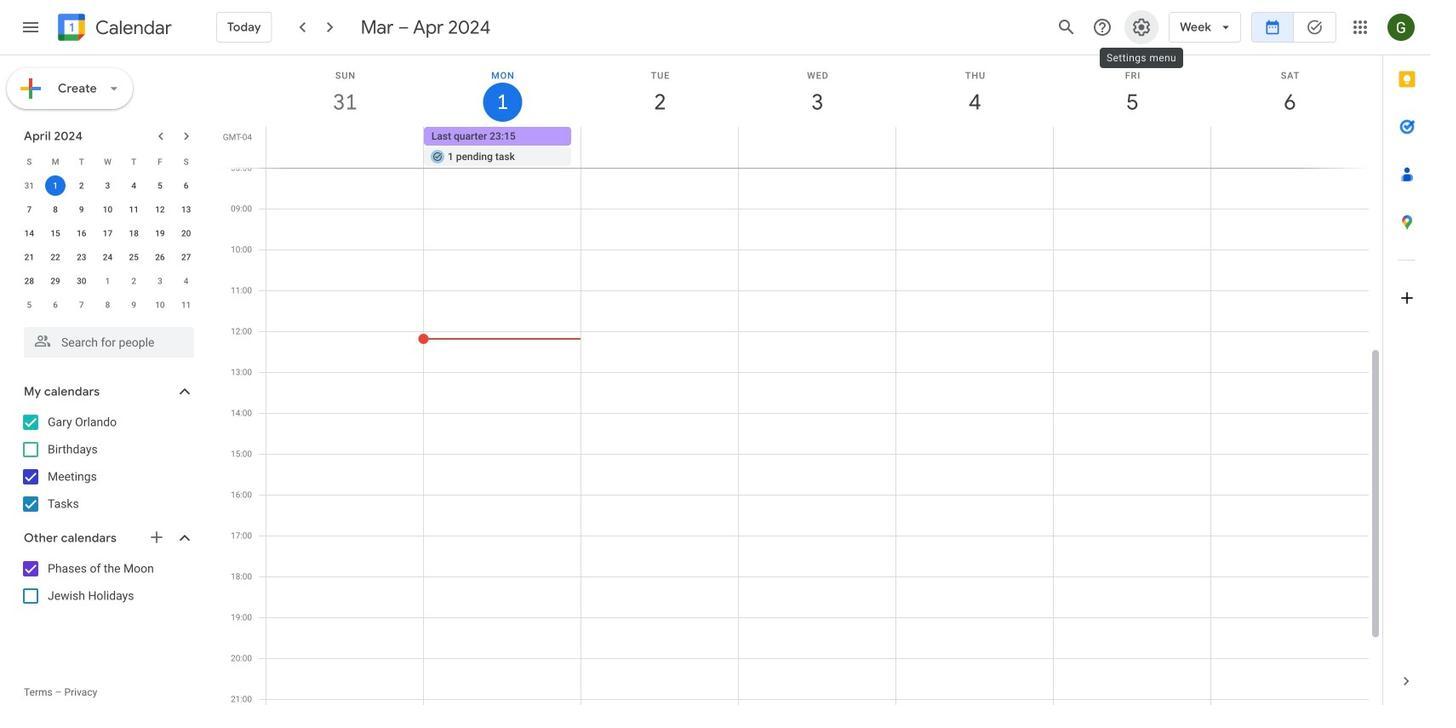 Task type: vqa. For each thing, say whether or not it's contained in the screenshot.
1 element
no



Task type: locate. For each thing, give the bounding box(es) containing it.
heading
[[92, 17, 172, 38]]

calendar element
[[54, 10, 172, 48]]

17 element
[[97, 223, 118, 244]]

may 11 element
[[176, 295, 196, 315]]

may 5 element
[[19, 295, 39, 315]]

7 element
[[19, 199, 39, 220]]

cell
[[267, 127, 424, 168], [424, 127, 581, 168], [581, 127, 739, 168], [739, 127, 896, 168], [896, 127, 1054, 168], [1054, 127, 1211, 168], [1211, 127, 1368, 168], [42, 174, 68, 198]]

4 element
[[124, 175, 144, 196]]

15 element
[[45, 223, 66, 244]]

may 1 element
[[97, 271, 118, 291]]

5 element
[[150, 175, 170, 196]]

19 element
[[150, 223, 170, 244]]

may 3 element
[[150, 271, 170, 291]]

may 6 element
[[45, 295, 66, 315]]

11 element
[[124, 199, 144, 220]]

20 element
[[176, 223, 196, 244]]

may 2 element
[[124, 271, 144, 291]]

may 4 element
[[176, 271, 196, 291]]

main drawer image
[[20, 17, 41, 37]]

14 element
[[19, 223, 39, 244]]

Search for people text field
[[34, 327, 184, 358]]

row group
[[16, 174, 199, 317]]

cell inside april 2024 "grid"
[[42, 174, 68, 198]]

other calendars list
[[3, 555, 211, 610]]

tab list
[[1384, 55, 1431, 657]]

6 element
[[176, 175, 196, 196]]

1, today element
[[45, 175, 66, 196]]

heading inside calendar element
[[92, 17, 172, 38]]

my calendars list
[[3, 409, 211, 518]]

grid
[[218, 55, 1383, 705]]

row
[[259, 127, 1383, 168], [16, 150, 199, 174], [16, 174, 199, 198], [16, 198, 199, 221], [16, 221, 199, 245], [16, 245, 199, 269], [16, 269, 199, 293], [16, 293, 199, 317]]

2 element
[[71, 175, 92, 196]]

18 element
[[124, 223, 144, 244]]

28 element
[[19, 271, 39, 291]]

13 element
[[176, 199, 196, 220]]

may 10 element
[[150, 295, 170, 315]]

None search field
[[0, 320, 211, 358]]



Task type: describe. For each thing, give the bounding box(es) containing it.
21 element
[[19, 247, 39, 267]]

23 element
[[71, 247, 92, 267]]

settings menu image
[[1132, 17, 1152, 37]]

april 2024 grid
[[16, 150, 199, 317]]

may 7 element
[[71, 295, 92, 315]]

26 element
[[150, 247, 170, 267]]

add other calendars image
[[148, 529, 165, 546]]

8 element
[[45, 199, 66, 220]]

may 8 element
[[97, 295, 118, 315]]

10 element
[[97, 199, 118, 220]]

12 element
[[150, 199, 170, 220]]

may 9 element
[[124, 295, 144, 315]]

9 element
[[71, 199, 92, 220]]

march 31 element
[[19, 175, 39, 196]]

25 element
[[124, 247, 144, 267]]

3 element
[[97, 175, 118, 196]]

29 element
[[45, 271, 66, 291]]

30 element
[[71, 271, 92, 291]]

24 element
[[97, 247, 118, 267]]

27 element
[[176, 247, 196, 267]]

22 element
[[45, 247, 66, 267]]

16 element
[[71, 223, 92, 244]]



